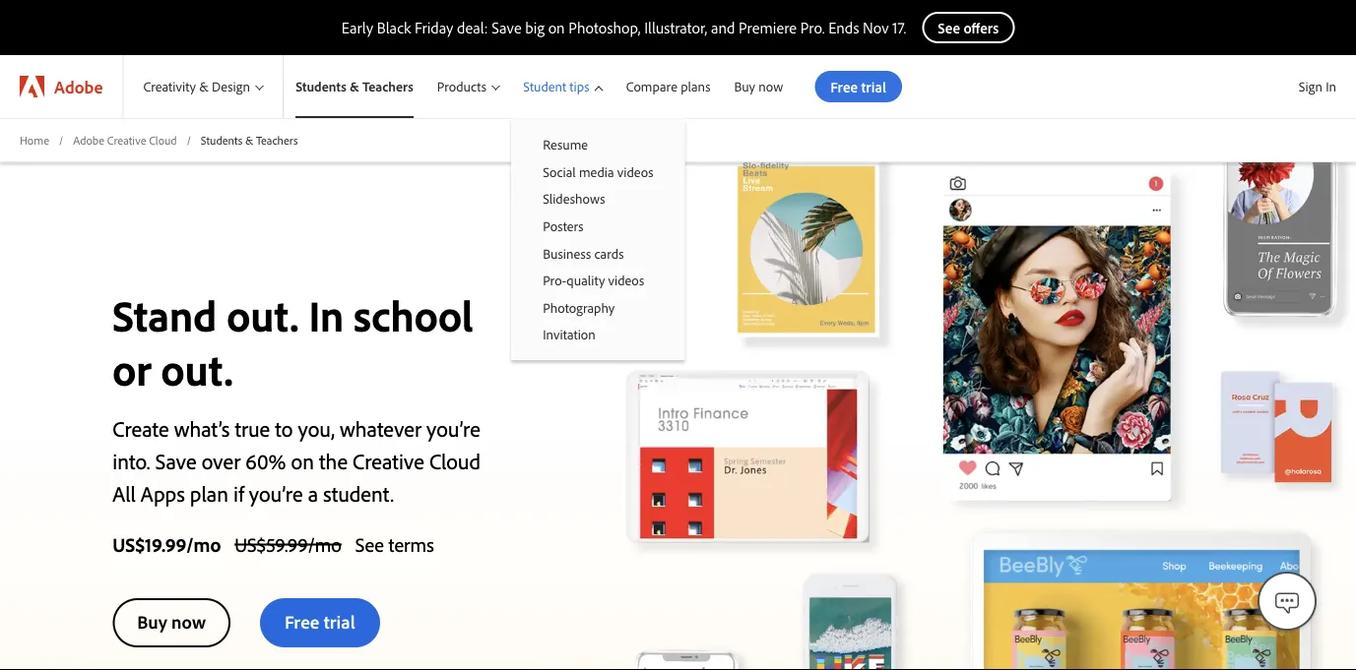 Task type: describe. For each thing, give the bounding box(es) containing it.
stand out. in school or out.
[[113, 288, 473, 397]]

adobe for adobe creative cloud
[[73, 132, 104, 147]]

1 vertical spatial students & teachers
[[201, 132, 298, 147]]

pro-quality videos link
[[511, 267, 685, 294]]

quality
[[567, 272, 605, 289]]

social media videos
[[543, 163, 654, 180]]

regularly at us$59.99 per month per license element
[[235, 532, 342, 557]]

adobe for adobe
[[54, 75, 103, 98]]

us$ 19 . 99 /mo
[[113, 532, 221, 557]]

& for students & teachers link
[[350, 78, 359, 95]]

school
[[354, 288, 473, 343]]

posters link
[[511, 213, 685, 240]]

plan
[[190, 480, 228, 508]]

create
[[113, 415, 169, 442]]

resume
[[543, 136, 588, 153]]

business cards
[[543, 245, 624, 262]]

out. right stand
[[227, 288, 299, 343]]

black
[[377, 18, 411, 37]]

whatever
[[340, 415, 421, 442]]

save inside create what's true to you, whatever you're into. save over 60% on the creative cloud all apps plan if you're a student.
[[155, 447, 197, 475]]

1 vertical spatial students
[[201, 132, 243, 147]]

into.
[[113, 447, 150, 475]]

sign in
[[1299, 78, 1336, 95]]

you,
[[298, 415, 335, 442]]

. for 19
[[162, 532, 165, 557]]

99 for 59
[[287, 532, 308, 557]]

media
[[579, 163, 614, 180]]

free trial link
[[260, 599, 380, 648]]

nov
[[863, 18, 889, 37]]

us$ for 59
[[235, 532, 266, 557]]

sign
[[1299, 78, 1323, 95]]

slideshows
[[543, 190, 605, 208]]

big
[[525, 18, 545, 37]]

sign in button
[[1295, 70, 1340, 103]]

a
[[308, 480, 318, 508]]

tips
[[570, 78, 590, 95]]

early
[[341, 18, 373, 37]]

/mo for us$ 19 . 99 /mo
[[186, 532, 221, 557]]

trial
[[324, 610, 355, 634]]

creativity & design
[[143, 78, 250, 95]]

resume link
[[511, 131, 685, 158]]

photoshop,
[[569, 18, 641, 37]]

social
[[543, 163, 576, 180]]

illustrator,
[[644, 18, 707, 37]]

compare
[[626, 78, 678, 95]]

home
[[20, 132, 49, 147]]

student tips button
[[511, 55, 614, 118]]

adobe link
[[0, 55, 123, 118]]

pro-
[[543, 272, 567, 289]]

creativity & design button
[[124, 55, 283, 118]]

99 for 19
[[165, 532, 186, 557]]

adobe creative cloud link
[[73, 132, 177, 149]]

59
[[266, 532, 285, 557]]

adobe creative cloud
[[73, 132, 177, 147]]

17.
[[893, 18, 906, 37]]

posters
[[543, 217, 584, 235]]

0 vertical spatial buy now link
[[722, 55, 795, 118]]

products
[[437, 78, 486, 95]]

0 vertical spatial teachers
[[362, 78, 413, 95]]

videos for social media videos
[[617, 163, 654, 180]]

early black friday deal: save big on photoshop, illustrator, and premiere pro. ends nov 17.
[[341, 18, 906, 37]]

0 vertical spatial buy
[[734, 78, 755, 95]]

what's
[[174, 415, 230, 442]]

photography
[[543, 299, 615, 316]]

see terms link
[[355, 532, 434, 557]]

compare plans
[[626, 78, 711, 95]]



Task type: locate. For each thing, give the bounding box(es) containing it.
1 horizontal spatial you're
[[426, 415, 481, 442]]

0 horizontal spatial students
[[201, 132, 243, 147]]

0 vertical spatial cloud
[[149, 132, 177, 147]]

1 horizontal spatial students
[[296, 78, 346, 95]]

1 99 from the left
[[165, 532, 186, 557]]

premiere
[[739, 18, 797, 37]]

on right big
[[548, 18, 565, 37]]

now down premiere
[[759, 78, 783, 95]]

you're
[[426, 415, 481, 442], [249, 480, 303, 508]]

see
[[355, 532, 384, 557]]

1 horizontal spatial save
[[492, 18, 522, 37]]

students down early
[[296, 78, 346, 95]]

terms
[[389, 532, 434, 557]]

design
[[212, 78, 250, 95]]

buy right plans
[[734, 78, 755, 95]]

1 vertical spatial videos
[[608, 272, 644, 289]]

1 horizontal spatial teachers
[[362, 78, 413, 95]]

adobe up adobe creative cloud
[[54, 75, 103, 98]]

. for 59
[[285, 532, 287, 557]]

us$ down all
[[113, 532, 145, 557]]

student.
[[323, 480, 394, 508]]

0 horizontal spatial 99
[[165, 532, 186, 557]]

1 horizontal spatial cloud
[[429, 447, 481, 475]]

& for creativity & design dropdown button
[[199, 78, 209, 95]]

0 vertical spatial in
[[1326, 78, 1336, 95]]

2 horizontal spatial &
[[350, 78, 359, 95]]

save up apps
[[155, 447, 197, 475]]

1 horizontal spatial now
[[759, 78, 783, 95]]

& left the design
[[199, 78, 209, 95]]

plans
[[681, 78, 711, 95]]

in right sign on the top of page
[[1326, 78, 1336, 95]]

business
[[543, 245, 591, 262]]

0 vertical spatial on
[[548, 18, 565, 37]]

0 horizontal spatial cloud
[[149, 132, 177, 147]]

1 /mo from the left
[[186, 532, 221, 557]]

over 60%
[[202, 447, 286, 475]]

0 horizontal spatial buy now
[[137, 610, 206, 634]]

2 99 from the left
[[287, 532, 308, 557]]

0 horizontal spatial .
[[162, 532, 165, 557]]

create what's true to you, whatever you're into. save over 60% on the creative cloud all apps plan if you're a student.
[[113, 415, 481, 508]]

the
[[319, 447, 348, 475]]

1 vertical spatial buy now link
[[113, 599, 231, 648]]

/mo
[[186, 532, 221, 557], [308, 532, 342, 557]]

1 vertical spatial buy now
[[137, 610, 206, 634]]

0 vertical spatial save
[[492, 18, 522, 37]]

stand
[[113, 288, 217, 343]]

buy now down premiere
[[734, 78, 783, 95]]

on inside create what's true to you, whatever you're into. save over 60% on the creative cloud all apps plan if you're a student.
[[291, 447, 314, 475]]

99
[[165, 532, 186, 557], [287, 532, 308, 557]]

business cards link
[[511, 240, 685, 267]]

free trial
[[285, 610, 355, 634]]

videos for pro-quality videos
[[608, 272, 644, 289]]

1 vertical spatial cloud
[[429, 447, 481, 475]]

videos right media
[[617, 163, 654, 180]]

us$ for 19
[[113, 532, 145, 557]]

in left school
[[309, 288, 344, 343]]

0 horizontal spatial /mo
[[186, 532, 221, 557]]

students & teachers link
[[284, 55, 425, 118]]

1 vertical spatial save
[[155, 447, 197, 475]]

you're right whatever
[[426, 415, 481, 442]]

students & teachers down early
[[296, 78, 413, 95]]

photography link
[[511, 294, 685, 321]]

student tips
[[523, 78, 590, 95]]

us$
[[113, 532, 145, 557], [235, 532, 266, 557]]

1 vertical spatial on
[[291, 447, 314, 475]]

99 right 59
[[287, 532, 308, 557]]

0 horizontal spatial save
[[155, 447, 197, 475]]

0 horizontal spatial teachers
[[256, 132, 298, 147]]

all
[[113, 480, 136, 508]]

0 horizontal spatial in
[[309, 288, 344, 343]]

products button
[[425, 55, 511, 118]]

1 vertical spatial adobe
[[73, 132, 104, 147]]

true
[[235, 415, 270, 442]]

1 vertical spatial you're
[[249, 480, 303, 508]]

1 vertical spatial teachers
[[256, 132, 298, 147]]

creative inside create what's true to you, whatever you're into. save over 60% on the creative cloud all apps plan if you're a student.
[[353, 447, 424, 475]]

1 vertical spatial in
[[309, 288, 344, 343]]

99 right 19
[[165, 532, 186, 557]]

videos
[[617, 163, 654, 180], [608, 272, 644, 289]]

in inside button
[[1326, 78, 1336, 95]]

compare plans link
[[614, 55, 722, 118]]

1 horizontal spatial .
[[285, 532, 287, 557]]

social media videos link
[[511, 158, 685, 185]]

teachers down creativity & design dropdown button
[[256, 132, 298, 147]]

adobe
[[54, 75, 103, 98], [73, 132, 104, 147]]

friday
[[415, 18, 453, 37]]

save
[[492, 18, 522, 37], [155, 447, 197, 475]]

creative down creativity on the left top of the page
[[107, 132, 146, 147]]

&
[[199, 78, 209, 95], [350, 78, 359, 95], [245, 132, 253, 147]]

0 vertical spatial adobe
[[54, 75, 103, 98]]

.
[[162, 532, 165, 557], [285, 532, 287, 557]]

0 horizontal spatial buy now link
[[113, 599, 231, 648]]

ends
[[828, 18, 859, 37]]

buy now
[[734, 78, 783, 95], [137, 610, 206, 634]]

creative
[[107, 132, 146, 147], [353, 447, 424, 475]]

0 vertical spatial creative
[[107, 132, 146, 147]]

& down early
[[350, 78, 359, 95]]

now down us$ 19 . 99 /mo
[[171, 610, 206, 634]]

students & teachers
[[296, 78, 413, 95], [201, 132, 298, 147]]

0 horizontal spatial you're
[[249, 480, 303, 508]]

1 horizontal spatial buy now link
[[722, 55, 795, 118]]

2 /mo from the left
[[308, 532, 342, 557]]

19
[[145, 532, 162, 557]]

buy now down us$ 19 . 99 /mo
[[137, 610, 206, 634]]

0 horizontal spatial us$
[[113, 532, 145, 557]]

invitation link
[[511, 321, 685, 348]]

0 horizontal spatial buy
[[137, 610, 167, 634]]

us$19.99 per month per license element
[[113, 532, 221, 557]]

if
[[233, 480, 244, 508]]

0 horizontal spatial &
[[199, 78, 209, 95]]

students & teachers down the design
[[201, 132, 298, 147]]

1 vertical spatial now
[[171, 610, 206, 634]]

0 horizontal spatial now
[[171, 610, 206, 634]]

/mo for us$ 59 . 99 /mo
[[308, 532, 342, 557]]

see terms
[[355, 532, 434, 557]]

or
[[113, 342, 151, 397]]

1 horizontal spatial buy now
[[734, 78, 783, 95]]

1 vertical spatial buy
[[137, 610, 167, 634]]

1 horizontal spatial creative
[[353, 447, 424, 475]]

0 horizontal spatial creative
[[107, 132, 146, 147]]

cards
[[594, 245, 624, 262]]

buy now link down premiere
[[722, 55, 795, 118]]

1 horizontal spatial on
[[548, 18, 565, 37]]

on left the on the left bottom
[[291, 447, 314, 475]]

us$ down if
[[235, 532, 266, 557]]

students down the design
[[201, 132, 243, 147]]

cloud up terms
[[429, 447, 481, 475]]

students
[[296, 78, 346, 95], [201, 132, 243, 147]]

teachers
[[362, 78, 413, 95], [256, 132, 298, 147]]

now
[[759, 78, 783, 95], [171, 610, 206, 634]]

videos down cards
[[608, 272, 644, 289]]

adobe right home on the top of page
[[73, 132, 104, 147]]

1 vertical spatial creative
[[353, 447, 424, 475]]

2 us$ from the left
[[235, 532, 266, 557]]

save left big
[[492, 18, 522, 37]]

cloud down creativity on the left top of the page
[[149, 132, 177, 147]]

apps
[[141, 480, 185, 508]]

0 vertical spatial now
[[759, 78, 783, 95]]

out. up the what's
[[161, 342, 233, 397]]

buy
[[734, 78, 755, 95], [137, 610, 167, 634]]

2 . from the left
[[285, 532, 287, 557]]

deal:
[[457, 18, 488, 37]]

free
[[285, 610, 319, 634]]

0 vertical spatial you're
[[426, 415, 481, 442]]

1 us$ from the left
[[113, 532, 145, 557]]

/mo right 19
[[186, 532, 221, 557]]

0 vertical spatial students
[[296, 78, 346, 95]]

teachers down black
[[362, 78, 413, 95]]

1 horizontal spatial buy
[[734, 78, 755, 95]]

/mo left see
[[308, 532, 342, 557]]

& down the design
[[245, 132, 253, 147]]

you're left a at the bottom of page
[[249, 480, 303, 508]]

in inside the stand out. in school or out.
[[309, 288, 344, 343]]

group
[[511, 118, 685, 360]]

buy down 19
[[137, 610, 167, 634]]

pro-quality videos
[[543, 272, 644, 289]]

creativity
[[143, 78, 196, 95]]

home link
[[20, 132, 49, 149]]

buy now link down us$ 19 . 99 /mo
[[113, 599, 231, 648]]

and
[[711, 18, 735, 37]]

to
[[275, 415, 293, 442]]

1 horizontal spatial 99
[[287, 532, 308, 557]]

1 horizontal spatial /mo
[[308, 532, 342, 557]]

pro.
[[800, 18, 825, 37]]

student
[[523, 78, 566, 95]]

cloud
[[149, 132, 177, 147], [429, 447, 481, 475]]

out.
[[227, 288, 299, 343], [161, 342, 233, 397]]

us$ 59 . 99 /mo
[[235, 532, 342, 557]]

invitation
[[543, 326, 596, 343]]

group containing resume
[[511, 118, 685, 360]]

0 vertical spatial students & teachers
[[296, 78, 413, 95]]

creative down whatever
[[353, 447, 424, 475]]

& inside dropdown button
[[199, 78, 209, 95]]

on
[[548, 18, 565, 37], [291, 447, 314, 475]]

1 horizontal spatial in
[[1326, 78, 1336, 95]]

1 horizontal spatial us$
[[235, 532, 266, 557]]

1 . from the left
[[162, 532, 165, 557]]

cloud inside create what's true to you, whatever you're into. save over 60% on the creative cloud all apps plan if you're a student.
[[429, 447, 481, 475]]

0 vertical spatial videos
[[617, 163, 654, 180]]

0 vertical spatial buy now
[[734, 78, 783, 95]]

0 horizontal spatial on
[[291, 447, 314, 475]]

cloud inside adobe creative cloud link
[[149, 132, 177, 147]]

slideshows link
[[511, 185, 685, 213]]

1 horizontal spatial &
[[245, 132, 253, 147]]



Task type: vqa. For each thing, say whether or not it's contained in the screenshot.
CREATIVITY & DESIGN
yes



